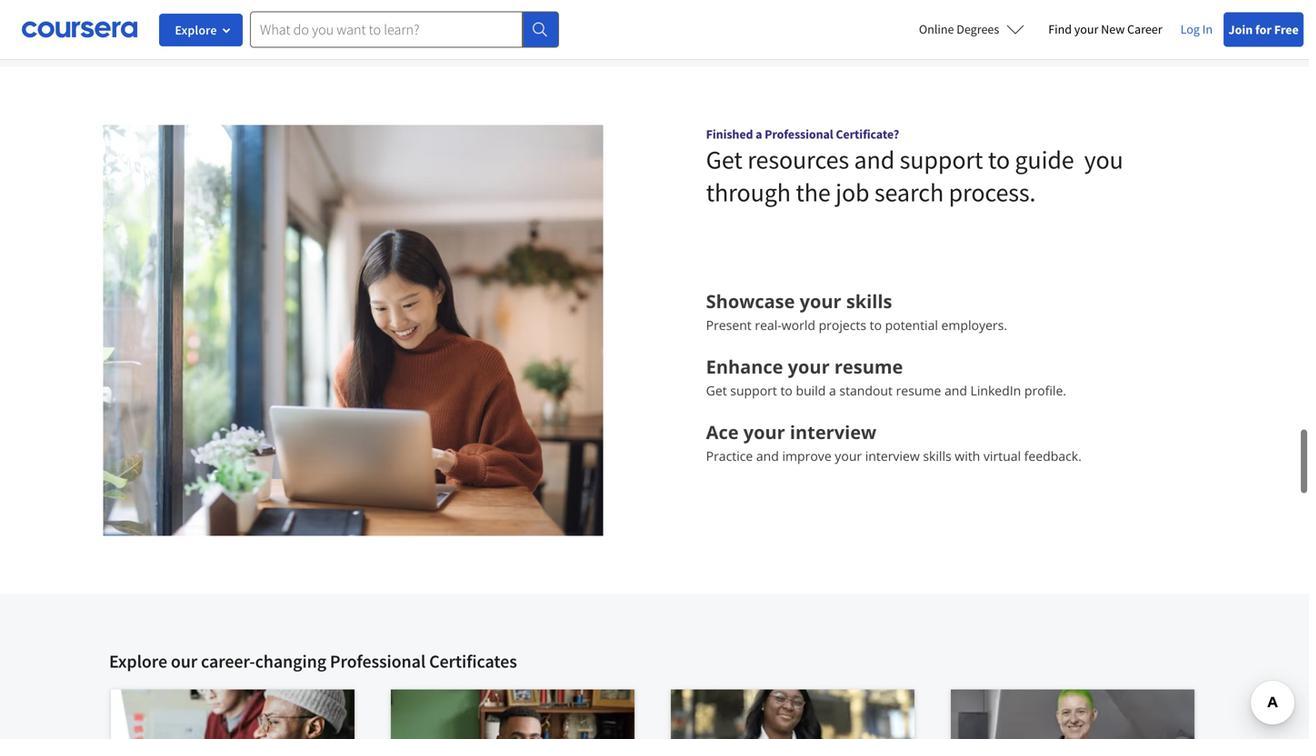 Task type: vqa. For each thing, say whether or not it's contained in the screenshot.
Invest
no



Task type: locate. For each thing, give the bounding box(es) containing it.
0 vertical spatial get
[[706, 144, 743, 175]]

0 vertical spatial a
[[756, 126, 763, 142]]

to left build
[[781, 382, 793, 399]]

employers.
[[942, 316, 1008, 334]]

and down the certificate?
[[855, 144, 895, 175]]

practice
[[706, 447, 753, 465]]

1 vertical spatial to
[[870, 316, 882, 334]]

your right ace
[[744, 420, 786, 445]]

get inside "enhance your resume get support to build a standout resume and linkedin profile."
[[706, 382, 727, 399]]

ace your interview practice and improve your interview skills with virtual feedback.
[[706, 420, 1082, 465]]

virtual
[[984, 447, 1021, 465]]

0 vertical spatial to
[[989, 144, 1010, 175]]

get
[[706, 144, 743, 175], [706, 382, 727, 399]]

1 vertical spatial explore
[[109, 650, 167, 673]]

your right find
[[1075, 21, 1099, 37]]

0 vertical spatial professional
[[765, 126, 834, 142]]

and inside "enhance your resume get support to build a standout resume and linkedin profile."
[[945, 382, 968, 399]]

join for free
[[1229, 21, 1299, 38]]

process.
[[949, 176, 1036, 208]]

0 horizontal spatial professional
[[330, 650, 426, 673]]

2 horizontal spatial and
[[945, 382, 968, 399]]

search
[[875, 176, 944, 208]]

1 horizontal spatial support
[[900, 144, 984, 175]]

1 vertical spatial a
[[829, 382, 837, 399]]

resume
[[835, 354, 903, 379], [896, 382, 942, 399]]

2 vertical spatial to
[[781, 382, 793, 399]]

0 horizontal spatial to
[[781, 382, 793, 399]]

changing
[[255, 650, 327, 673]]

new
[[1102, 21, 1125, 37]]

with
[[955, 447, 981, 465]]

online degrees button
[[905, 9, 1040, 49]]

to up "process."
[[989, 144, 1010, 175]]

online degrees
[[919, 21, 1000, 37]]

skills left with
[[924, 447, 952, 465]]

0 vertical spatial skills
[[847, 289, 893, 314]]

support up search
[[900, 144, 984, 175]]

1 vertical spatial get
[[706, 382, 727, 399]]

None search field
[[250, 11, 559, 48]]

your inside "enhance your resume get support to build a standout resume and linkedin profile."
[[788, 354, 830, 379]]

skills up the projects
[[847, 289, 893, 314]]

1 vertical spatial and
[[945, 382, 968, 399]]

feedback.
[[1025, 447, 1082, 465]]

present
[[706, 316, 752, 334]]

0 horizontal spatial a
[[756, 126, 763, 142]]

0 vertical spatial explore
[[175, 22, 217, 38]]

to
[[989, 144, 1010, 175], [870, 316, 882, 334], [781, 382, 793, 399]]

enhance
[[706, 354, 784, 379]]

find
[[1049, 21, 1072, 37]]

find your new career link
[[1040, 18, 1172, 41]]

enhance your resume get support to build a standout resume and linkedin profile.
[[706, 354, 1067, 399]]

your up build
[[788, 354, 830, 379]]

1 horizontal spatial to
[[870, 316, 882, 334]]

explore button
[[159, 14, 243, 46]]

1 vertical spatial skills
[[924, 447, 952, 465]]

0 horizontal spatial and
[[757, 447, 779, 465]]

resources
[[748, 144, 850, 175]]

2 vertical spatial and
[[757, 447, 779, 465]]

explore
[[175, 22, 217, 38], [109, 650, 167, 673]]

resume right the standout
[[896, 382, 942, 399]]

get down enhance
[[706, 382, 727, 399]]

explore inside dropdown button
[[175, 22, 217, 38]]

1 horizontal spatial professional
[[765, 126, 834, 142]]

0 horizontal spatial support
[[731, 382, 778, 399]]

your inside showcase your skills present real-world projects to potential employers.
[[800, 289, 842, 314]]

and left linkedin
[[945, 382, 968, 399]]

your
[[1075, 21, 1099, 37], [800, 289, 842, 314], [788, 354, 830, 379], [744, 420, 786, 445], [835, 447, 862, 465]]

1 vertical spatial interview
[[866, 447, 920, 465]]

profile.
[[1025, 382, 1067, 399]]

the
[[796, 176, 831, 208]]

a
[[756, 126, 763, 142], [829, 382, 837, 399]]

finished
[[706, 126, 753, 142]]

1 vertical spatial resume
[[896, 382, 942, 399]]

explore inside career academy - gateway certificates carousel element
[[109, 650, 167, 673]]

1 horizontal spatial and
[[855, 144, 895, 175]]

your for resume
[[788, 354, 830, 379]]

interview down the standout
[[866, 447, 920, 465]]

1 horizontal spatial skills
[[924, 447, 952, 465]]

1 horizontal spatial explore
[[175, 22, 217, 38]]

1 vertical spatial professional
[[330, 650, 426, 673]]

professional inside finished a professional certificate? get resources and support to guide  you through the job search process.
[[765, 126, 834, 142]]

a right finished
[[756, 126, 763, 142]]

your up the projects
[[800, 289, 842, 314]]

0 horizontal spatial skills
[[847, 289, 893, 314]]

What do you want to learn? text field
[[250, 11, 523, 48]]

support
[[900, 144, 984, 175], [731, 382, 778, 399]]

1 horizontal spatial a
[[829, 382, 837, 399]]

resume up the standout
[[835, 354, 903, 379]]

skills inside ace your interview practice and improve your interview skills with virtual feedback.
[[924, 447, 952, 465]]

a right build
[[829, 382, 837, 399]]

interview up improve
[[790, 420, 877, 445]]

world
[[782, 316, 816, 334]]

support down enhance
[[731, 382, 778, 399]]

0 vertical spatial and
[[855, 144, 895, 175]]

0 vertical spatial support
[[900, 144, 984, 175]]

professional inside career academy - gateway certificates carousel element
[[330, 650, 426, 673]]

to right the projects
[[870, 316, 882, 334]]

0 horizontal spatial explore
[[109, 650, 167, 673]]

skills
[[847, 289, 893, 314], [924, 447, 952, 465]]

our
[[171, 650, 198, 673]]

professional up the resources
[[765, 126, 834, 142]]

interview
[[790, 420, 877, 445], [866, 447, 920, 465]]

1 vertical spatial support
[[731, 382, 778, 399]]

2 get from the top
[[706, 382, 727, 399]]

standout
[[840, 382, 893, 399]]

professional
[[765, 126, 834, 142], [330, 650, 426, 673]]

real-
[[755, 316, 782, 334]]

get down finished
[[706, 144, 743, 175]]

log in link
[[1172, 18, 1222, 40]]

improve
[[783, 447, 832, 465]]

2 horizontal spatial to
[[989, 144, 1010, 175]]

to inside showcase your skills present real-world projects to potential employers.
[[870, 316, 882, 334]]

1 get from the top
[[706, 144, 743, 175]]

your for interview
[[744, 420, 786, 445]]

finished a professional certificate? get resources and support to guide  you through the job search process.
[[706, 126, 1124, 208]]

and right practice
[[757, 447, 779, 465]]

and
[[855, 144, 895, 175], [945, 382, 968, 399], [757, 447, 779, 465]]

professional right changing
[[330, 650, 426, 673]]

a inside "enhance your resume get support to build a standout resume and linkedin profile."
[[829, 382, 837, 399]]

your for new
[[1075, 21, 1099, 37]]

explore for explore our career-changing professional certificates
[[109, 650, 167, 673]]



Task type: describe. For each thing, give the bounding box(es) containing it.
explore our career-changing professional certificates
[[109, 650, 517, 673]]

online
[[919, 21, 955, 37]]

and inside ace your interview practice and improve your interview skills with virtual feedback.
[[757, 447, 779, 465]]

support inside "enhance your resume get support to build a standout resume and linkedin profile."
[[731, 382, 778, 399]]

in
[[1203, 21, 1213, 37]]

career academy - gateway certificates carousel element
[[100, 594, 1310, 739]]

build
[[796, 382, 826, 399]]

your for skills
[[800, 289, 842, 314]]

find your new career
[[1049, 21, 1163, 37]]

you
[[1085, 144, 1124, 175]]

through
[[706, 176, 791, 208]]

degrees
[[957, 21, 1000, 37]]

your right improve
[[835, 447, 862, 465]]

skills inside showcase your skills present real-world projects to potential employers.
[[847, 289, 893, 314]]

showcase your skills present real-world projects to potential employers.
[[706, 289, 1008, 334]]

join
[[1229, 21, 1253, 38]]

a inside finished a professional certificate? get resources and support to guide  you through the job search process.
[[756, 126, 763, 142]]

0 vertical spatial resume
[[835, 354, 903, 379]]

job
[[836, 176, 870, 208]]

for
[[1256, 21, 1272, 38]]

coursera image
[[22, 15, 137, 44]]

to inside finished a professional certificate? get resources and support to guide  you through the job search process.
[[989, 144, 1010, 175]]

potential
[[886, 316, 939, 334]]

career-
[[201, 650, 255, 673]]

get inside finished a professional certificate? get resources and support to guide  you through the job search process.
[[706, 144, 743, 175]]

support inside finished a professional certificate? get resources and support to guide  you through the job search process.
[[900, 144, 984, 175]]

certificate?
[[836, 126, 900, 142]]

career
[[1128, 21, 1163, 37]]

join for free link
[[1224, 12, 1304, 47]]

ace
[[706, 420, 739, 445]]

to inside "enhance your resume get support to build a standout resume and linkedin profile."
[[781, 382, 793, 399]]

explore for explore
[[175, 22, 217, 38]]

log in
[[1181, 21, 1213, 37]]

linkedin
[[971, 382, 1022, 399]]

log
[[1181, 21, 1201, 37]]

and inside finished a professional certificate? get resources and support to guide  you through the job search process.
[[855, 144, 895, 175]]

projects
[[819, 316, 867, 334]]

0 vertical spatial interview
[[790, 420, 877, 445]]

free
[[1275, 21, 1299, 38]]

certificates
[[429, 650, 517, 673]]

showcase
[[706, 289, 795, 314]]



